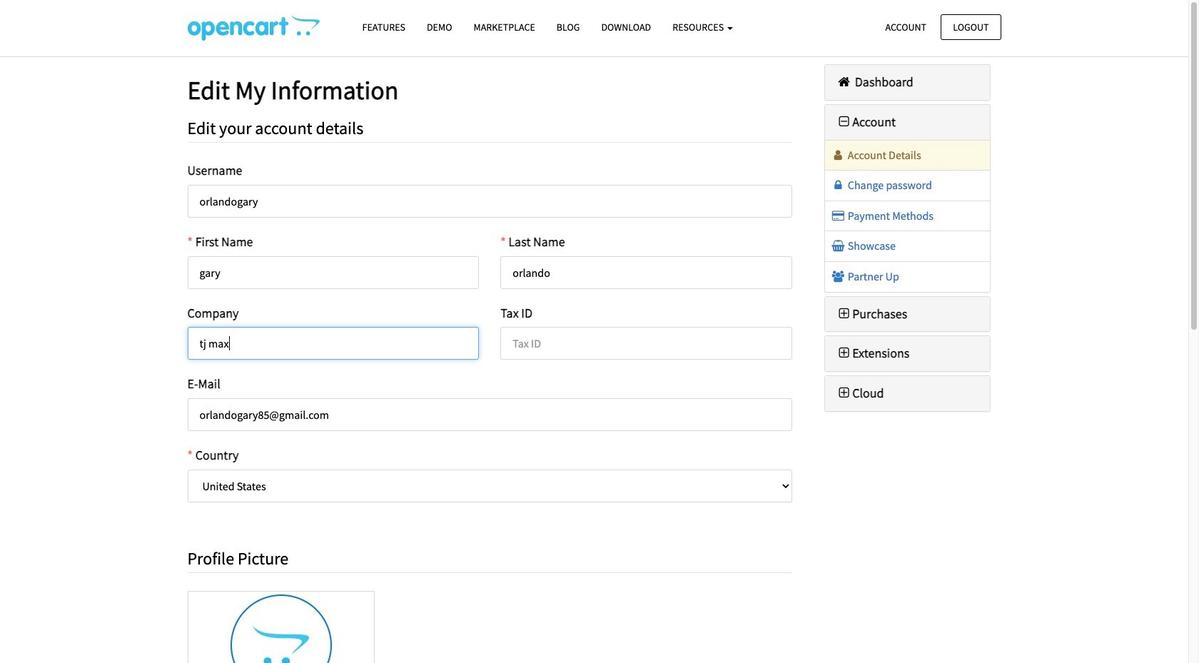 Task type: vqa. For each thing, say whether or not it's contained in the screenshot.
ACCOUNT EDIT "image"
yes



Task type: describe. For each thing, give the bounding box(es) containing it.
First Name text field
[[187, 256, 479, 289]]

plus square o image
[[836, 387, 852, 400]]

home image
[[836, 76, 852, 89]]

account edit image
[[187, 15, 319, 41]]

2 plus square o image from the top
[[836, 347, 852, 360]]

Username text field
[[187, 185, 792, 218]]

1 plus square o image from the top
[[836, 307, 852, 320]]



Task type: locate. For each thing, give the bounding box(es) containing it.
minus square o image
[[836, 116, 852, 128]]

0 vertical spatial plus square o image
[[836, 307, 852, 320]]

1 vertical spatial plus square o image
[[836, 347, 852, 360]]

plus square o image down users image
[[836, 307, 852, 320]]

shopping basket image
[[831, 240, 846, 252]]

credit card image
[[831, 210, 846, 221]]

Company Name text field
[[187, 327, 479, 360]]

users image
[[831, 271, 846, 282]]

Tax ID text field
[[501, 327, 792, 360]]

E-Mail text field
[[187, 399, 792, 431]]

user image
[[831, 149, 846, 160]]

plus square o image up plus square o icon
[[836, 347, 852, 360]]

lock image
[[831, 179, 846, 191]]

plus square o image
[[836, 307, 852, 320], [836, 347, 852, 360]]

Last Name text field
[[501, 256, 792, 289]]



